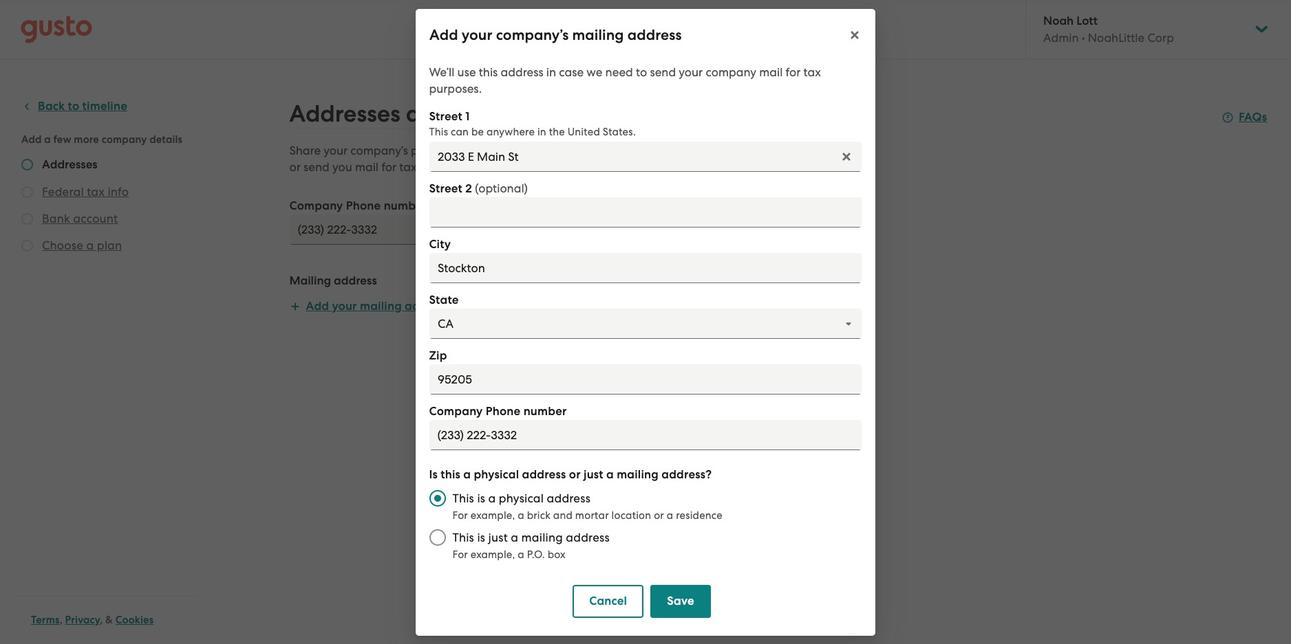 Task type: locate. For each thing, give the bounding box(es) containing it.
and inside dialog main content element
[[554, 510, 573, 522]]

purposes. inside we'll use this address in case we need to send your company mail for tax purposes.
[[429, 82, 482, 95]]

example,
[[471, 510, 515, 522], [471, 549, 515, 561]]

company's inside dialog
[[496, 26, 569, 44]]

save and continue button
[[448, 351, 585, 384]]

company
[[289, 199, 343, 213], [429, 404, 483, 419]]

we down states.
[[608, 144, 623, 158]]

address up we'll use this address in case we need to send your company mail for tax purposes.
[[627, 26, 682, 44]]

we'll use this address in case we need to send your company mail for tax purposes.
[[429, 65, 821, 95]]

1 horizontal spatial you
[[715, 144, 735, 158]]

case
[[559, 65, 584, 79], [580, 144, 605, 158]]

terms , privacy , & cookies
[[31, 615, 154, 627]]

0 horizontal spatial number
[[384, 199, 427, 213]]

save inside button
[[465, 360, 492, 374]]

mailing down the mailing address
[[360, 299, 402, 314]]

purposes.
[[429, 82, 482, 95], [420, 160, 472, 174]]

cancel button
[[573, 585, 644, 618]]

address up zip
[[405, 299, 449, 314]]

0 horizontal spatial phone
[[346, 199, 381, 213]]

this
[[429, 126, 448, 138], [453, 492, 475, 506], [453, 531, 475, 545]]

for example, a p.o. box
[[453, 549, 566, 561]]

0 horizontal spatial add
[[306, 299, 329, 314]]

number down continue
[[524, 404, 567, 419]]

share your company's phone number and address, in case we need to contact you or send you mail for tax purposes.
[[289, 144, 735, 174]]

0 horizontal spatial for
[[381, 160, 397, 174]]

0 vertical spatial to
[[636, 65, 647, 79]]

0 vertical spatial street
[[429, 109, 463, 124]]

your
[[462, 26, 492, 44], [679, 65, 703, 79], [324, 144, 348, 158], [332, 299, 357, 314]]

this is a physical address
[[453, 492, 591, 506]]

0 horizontal spatial contact
[[455, 100, 537, 128]]

your for share your company's phone number and address, in case we need to contact you or send you mail for tax purposes.
[[324, 144, 348, 158]]

0 horizontal spatial ,
[[60, 615, 62, 627]]

&
[[105, 615, 113, 627]]

2 for from the top
[[453, 549, 468, 561]]

street for 2
[[429, 181, 463, 196]]

0 horizontal spatial mail
[[355, 160, 379, 174]]

0 vertical spatial in
[[547, 65, 557, 79]]

company down the 'share'
[[289, 199, 343, 213]]

in down 'united' at the left top
[[567, 144, 577, 158]]

2 street from the top
[[429, 181, 463, 196]]

0 vertical spatial mail
[[760, 65, 783, 79]]

case down add your company's mailing address
[[559, 65, 584, 79]]

contact
[[455, 100, 537, 128], [671, 144, 712, 158]]

city
[[429, 237, 451, 252]]

Street 1 field
[[429, 141, 862, 172]]

physical for this
[[474, 468, 519, 482]]

physical
[[474, 468, 519, 482], [499, 492, 544, 506]]

and down anywhere
[[494, 144, 516, 158]]

share
[[289, 144, 321, 158]]

phone
[[346, 199, 381, 213], [486, 404, 521, 419]]

company's
[[496, 26, 569, 44], [351, 144, 408, 158]]

need up details
[[606, 65, 633, 79]]

2 is from the top
[[478, 531, 486, 545]]

1 vertical spatial in
[[538, 126, 547, 138]]

add
[[429, 26, 458, 44], [306, 299, 329, 314]]

1 vertical spatial just
[[489, 531, 508, 545]]

this down this is a physical address radio
[[453, 531, 475, 545]]

1 horizontal spatial mail
[[760, 65, 783, 79]]

0 horizontal spatial we
[[587, 65, 603, 79]]

this inside street 1 this can be anywhere in the united states.
[[429, 126, 448, 138]]

2 vertical spatial number
[[524, 404, 567, 419]]

address
[[627, 26, 682, 44], [501, 65, 544, 79], [334, 274, 377, 288], [405, 299, 449, 314], [522, 468, 566, 482], [547, 492, 591, 506], [566, 531, 610, 545]]

we
[[587, 65, 603, 79], [608, 144, 623, 158]]

this right use
[[479, 65, 498, 79]]

street inside street 1 this can be anywhere in the united states.
[[429, 109, 463, 124]]

1 horizontal spatial company's
[[496, 26, 569, 44]]

in inside street 1 this can be anywhere in the united states.
[[538, 126, 547, 138]]

is right this is a physical address radio
[[478, 492, 486, 506]]

send left company
[[650, 65, 676, 79]]

number for the '(555) 012-3456' phone field
[[384, 199, 427, 213]]

save for save
[[667, 594, 695, 609]]

1 vertical spatial tax
[[399, 160, 417, 174]]

be
[[472, 126, 484, 138]]

your down the mailing address
[[332, 299, 357, 314]]

cancel
[[590, 594, 627, 609]]

this
[[479, 65, 498, 79], [441, 468, 461, 482]]

to
[[636, 65, 647, 79], [657, 144, 668, 158]]

0 vertical spatial tax
[[804, 65, 821, 79]]

physical up brick
[[499, 492, 544, 506]]

in inside share your company's phone number and address, in case we need to contact you or send you mail for tax purposes.
[[567, 144, 577, 158]]

1 vertical spatial purposes.
[[420, 160, 472, 174]]

send inside we'll use this address in case we need to send your company mail for tax purposes.
[[650, 65, 676, 79]]

street 2 (optional)
[[429, 181, 528, 196]]

0 vertical spatial company phone number
[[289, 199, 427, 213]]

brick
[[527, 510, 551, 522]]

0 vertical spatial company's
[[496, 26, 569, 44]]

0 horizontal spatial you
[[332, 160, 352, 174]]

1 vertical spatial company
[[429, 404, 483, 419]]

0 vertical spatial company
[[289, 199, 343, 213]]

address up add your mailing address
[[334, 274, 377, 288]]

for
[[453, 510, 468, 522], [453, 549, 468, 561]]

need
[[606, 65, 633, 79], [626, 144, 654, 158]]

1 vertical spatial this
[[441, 468, 461, 482]]

1 horizontal spatial ,
[[100, 615, 103, 627]]

example, down this is just a mailing address
[[471, 549, 515, 561]]

mail
[[760, 65, 783, 79], [355, 160, 379, 174]]

the
[[549, 126, 565, 138]]

This is a physical address radio
[[423, 483, 453, 514]]

1 vertical spatial phone
[[486, 404, 521, 419]]

example, for a
[[471, 510, 515, 522]]

case inside share your company's phone number and address, in case we need to contact you or send you mail for tax purposes.
[[580, 144, 605, 158]]

1 vertical spatial save
[[667, 594, 695, 609]]

this is just a mailing address
[[453, 531, 610, 545]]

0 vertical spatial for
[[786, 65, 801, 79]]

1 horizontal spatial company phone number
[[429, 404, 567, 419]]

you
[[715, 144, 735, 158], [332, 160, 352, 174]]

,
[[60, 615, 62, 627], [100, 615, 103, 627]]

add down mailing
[[306, 299, 329, 314]]

2 horizontal spatial or
[[654, 510, 664, 522]]

street up can
[[429, 109, 463, 124]]

add up we'll
[[429, 26, 458, 44]]

2 vertical spatial or
[[654, 510, 664, 522]]

1 horizontal spatial or
[[569, 468, 581, 482]]

0 horizontal spatial company phone number
[[289, 199, 427, 213]]

0 vertical spatial add
[[429, 26, 458, 44]]

united
[[568, 126, 600, 138]]

purposes. down use
[[429, 82, 482, 95]]

street
[[429, 109, 463, 124], [429, 181, 463, 196]]

0 vertical spatial we
[[587, 65, 603, 79]]

we up details
[[587, 65, 603, 79]]

0 vertical spatial save
[[465, 360, 492, 374]]

or right location
[[654, 510, 664, 522]]

example, down the this is a physical address
[[471, 510, 515, 522]]

1 horizontal spatial this
[[479, 65, 498, 79]]

1 horizontal spatial save
[[667, 594, 695, 609]]

your left company
[[679, 65, 703, 79]]

company down zip
[[429, 404, 483, 419]]

street left 2
[[429, 181, 463, 196]]

0 horizontal spatial this
[[441, 468, 461, 482]]

, left privacy
[[60, 615, 62, 627]]

this right is
[[441, 468, 461, 482]]

your up use
[[462, 26, 492, 44]]

your for add your mailing address
[[332, 299, 357, 314]]

address down add your company's mailing address
[[501, 65, 544, 79]]

address,
[[519, 144, 564, 158]]

2 vertical spatial in
[[567, 144, 577, 158]]

, left &
[[100, 615, 103, 627]]

is up for example, a p.o. box
[[478, 531, 486, 545]]

a down the this is a physical address
[[518, 510, 525, 522]]

number
[[449, 144, 491, 158], [384, 199, 427, 213], [524, 404, 567, 419]]

2 example, from the top
[[471, 549, 515, 561]]

company for company phone number phone field
[[429, 404, 483, 419]]

mailing address
[[289, 274, 377, 288]]

1 example, from the top
[[471, 510, 515, 522]]

0 vertical spatial this
[[479, 65, 498, 79]]

physical up the this is a physical address
[[474, 468, 519, 482]]

street for 1
[[429, 109, 463, 124]]

1 street from the top
[[429, 109, 463, 124]]

1 vertical spatial send
[[304, 160, 330, 174]]

or up for example, a brick and mortar location or a residence
[[569, 468, 581, 482]]

phone
[[411, 144, 446, 158]]

add inside add your company's mailing address dialog
[[429, 26, 458, 44]]

mail right company
[[760, 65, 783, 79]]

company inside dialog main content element
[[429, 404, 483, 419]]

2 horizontal spatial number
[[524, 404, 567, 419]]

1 horizontal spatial tax
[[804, 65, 821, 79]]

0 horizontal spatial save
[[465, 360, 492, 374]]

1 vertical spatial need
[[626, 144, 654, 158]]

save inside button
[[667, 594, 695, 609]]

1 horizontal spatial send
[[650, 65, 676, 79]]

1 vertical spatial add
[[306, 299, 329, 314]]

1 vertical spatial company phone number
[[429, 404, 567, 419]]

1 vertical spatial to
[[657, 144, 668, 158]]

1 horizontal spatial for
[[786, 65, 801, 79]]

mortar
[[576, 510, 609, 522]]

purposes. inside share your company's phone number and address, in case we need to contact you or send you mail for tax purposes.
[[420, 160, 472, 174]]

add your mailing address
[[306, 299, 449, 314]]

phone inside dialog main content element
[[486, 404, 521, 419]]

0 vertical spatial physical
[[474, 468, 519, 482]]

0 horizontal spatial or
[[289, 160, 301, 174]]

1 horizontal spatial add
[[429, 26, 458, 44]]

1 vertical spatial this
[[453, 492, 475, 506]]

1 horizontal spatial company
[[429, 404, 483, 419]]

we inside we'll use this address in case we need to send your company mail for tax purposes.
[[587, 65, 603, 79]]

in
[[547, 65, 557, 79], [538, 126, 547, 138], [567, 144, 577, 158]]

this for this is just a mailing address
[[453, 531, 475, 545]]

continue
[[520, 360, 568, 374]]

City field
[[429, 253, 862, 283]]

0 horizontal spatial tax
[[399, 160, 417, 174]]

just
[[584, 468, 604, 482], [489, 531, 508, 545]]

1 horizontal spatial to
[[657, 144, 668, 158]]

2
[[466, 181, 472, 196]]

tax inside we'll use this address in case we need to send your company mail for tax purposes.
[[804, 65, 821, 79]]

in left "the"
[[538, 126, 547, 138]]

this up this is just a mailing address option
[[453, 492, 475, 506]]

number down phone
[[384, 199, 427, 213]]

0 horizontal spatial just
[[489, 531, 508, 545]]

example, for just
[[471, 549, 515, 561]]

need down states.
[[626, 144, 654, 158]]

send
[[650, 65, 676, 79], [304, 160, 330, 174]]

case down 'united' at the left top
[[580, 144, 605, 158]]

for
[[786, 65, 801, 79], [381, 160, 397, 174]]

case inside we'll use this address in case we need to send your company mail for tax purposes.
[[559, 65, 584, 79]]

mailing
[[289, 274, 331, 288]]

0 vertical spatial send
[[650, 65, 676, 79]]

number inside dialog main content element
[[524, 404, 567, 419]]

1 vertical spatial street
[[429, 181, 463, 196]]

0 vertical spatial number
[[449, 144, 491, 158]]

your right the 'share'
[[324, 144, 348, 158]]

1 vertical spatial contact
[[671, 144, 712, 158]]

your inside share your company's phone number and address, in case we need to contact you or send you mail for tax purposes.
[[324, 144, 348, 158]]

1 vertical spatial for
[[381, 160, 397, 174]]

and left continue
[[495, 360, 517, 374]]

0 horizontal spatial to
[[636, 65, 647, 79]]

and inside share your company's phone number and address, in case we need to contact you or send you mail for tax purposes.
[[494, 144, 516, 158]]

1 vertical spatial case
[[580, 144, 605, 158]]

0 horizontal spatial company
[[289, 199, 343, 213]]

a
[[464, 468, 471, 482], [607, 468, 614, 482], [489, 492, 496, 506], [518, 510, 525, 522], [667, 510, 674, 522], [511, 531, 519, 545], [518, 549, 525, 561]]

0 vertical spatial for
[[453, 510, 468, 522]]

1 vertical spatial for
[[453, 549, 468, 561]]

1 for from the top
[[453, 510, 468, 522]]

1 vertical spatial you
[[332, 160, 352, 174]]

company phone number
[[289, 199, 427, 213], [429, 404, 567, 419]]

for up this is just a mailing address option
[[453, 510, 468, 522]]

for inside share your company's phone number and address, in case we need to contact you or send you mail for tax purposes.
[[381, 160, 397, 174]]

1 vertical spatial mail
[[355, 160, 379, 174]]

or
[[289, 160, 301, 174], [569, 468, 581, 482], [654, 510, 664, 522]]

1 vertical spatial is
[[478, 531, 486, 545]]

just up for example, a p.o. box
[[489, 531, 508, 545]]

0 vertical spatial or
[[289, 160, 301, 174]]

addresses and contact details
[[289, 100, 615, 128]]

just up the mortar
[[584, 468, 604, 482]]

0 horizontal spatial send
[[304, 160, 330, 174]]

this left can
[[429, 126, 448, 138]]

1 is from the top
[[478, 492, 486, 506]]

details
[[542, 100, 615, 128]]

number inside share your company's phone number and address, in case we need to contact you or send you mail for tax purposes.
[[449, 144, 491, 158]]

add for add your company's mailing address
[[429, 26, 458, 44]]

send inside share your company's phone number and address, in case we need to contact you or send you mail for tax purposes.
[[304, 160, 330, 174]]

or down the 'share'
[[289, 160, 301, 174]]

0 vertical spatial case
[[559, 65, 584, 79]]

company's inside share your company's phone number and address, in case we need to contact you or send you mail for tax purposes.
[[351, 144, 408, 158]]

1 vertical spatial physical
[[499, 492, 544, 506]]

addresses
[[289, 100, 400, 128]]

save
[[465, 360, 492, 374], [667, 594, 695, 609]]

1 horizontal spatial we
[[608, 144, 623, 158]]

we inside share your company's phone number and address, in case we need to contact you or send you mail for tax purposes.
[[608, 144, 623, 158]]

(555) 012-3456 telephone field
[[289, 215, 744, 245]]

send down the 'share'
[[304, 160, 330, 174]]

box
[[548, 549, 566, 561]]

mail down addresses
[[355, 160, 379, 174]]

mailing
[[572, 26, 624, 44], [360, 299, 402, 314], [617, 468, 659, 482], [522, 531, 563, 545]]

0 vertical spatial is
[[478, 492, 486, 506]]

1 vertical spatial number
[[384, 199, 427, 213]]

0 horizontal spatial company's
[[351, 144, 408, 158]]

for down this is a physical address radio
[[453, 549, 468, 561]]

mailing up we'll use this address in case we need to send your company mail for tax purposes.
[[572, 26, 624, 44]]

2 vertical spatial this
[[453, 531, 475, 545]]

0 vertical spatial you
[[715, 144, 735, 158]]

1 horizontal spatial phone
[[486, 404, 521, 419]]

1 vertical spatial company's
[[351, 144, 408, 158]]

and right brick
[[554, 510, 573, 522]]

1 vertical spatial we
[[608, 144, 623, 158]]

1 horizontal spatial contact
[[671, 144, 712, 158]]

0 vertical spatial this
[[429, 126, 448, 138]]

privacy
[[65, 615, 100, 627]]

is
[[478, 492, 486, 506], [478, 531, 486, 545]]

1 vertical spatial example,
[[471, 549, 515, 561]]

tax
[[804, 65, 821, 79], [399, 160, 417, 174]]

0 vertical spatial purposes.
[[429, 82, 482, 95]]

1 vertical spatial or
[[569, 468, 581, 482]]

1 horizontal spatial number
[[449, 144, 491, 158]]

number down be
[[449, 144, 491, 158]]

company phone number inside dialog main content element
[[429, 404, 567, 419]]

purposes. down phone
[[420, 160, 472, 174]]

0 vertical spatial example,
[[471, 510, 515, 522]]

and
[[406, 100, 449, 128], [494, 144, 516, 158], [495, 360, 517, 374], [554, 510, 573, 522]]

0 vertical spatial need
[[606, 65, 633, 79]]

0 vertical spatial just
[[584, 468, 604, 482]]

in down add your company's mailing address
[[547, 65, 557, 79]]

address down is this a physical address or just a mailing address?
[[547, 492, 591, 506]]

0 vertical spatial phone
[[346, 199, 381, 213]]



Task type: describe. For each thing, give the bounding box(es) containing it.
address?
[[662, 468, 712, 482]]

for example, a brick and mortar location or a residence
[[453, 510, 723, 522]]

address down for example, a brick and mortar location or a residence
[[566, 531, 610, 545]]

mailing up p.o.
[[522, 531, 563, 545]]

number for company phone number phone field
[[524, 404, 567, 419]]

residence
[[676, 510, 723, 522]]

phone for the '(555) 012-3456' phone field
[[346, 199, 381, 213]]

save button
[[651, 585, 711, 618]]

and inside button
[[495, 360, 517, 374]]

is for a
[[478, 492, 486, 506]]

home image
[[21, 15, 92, 43]]

need inside we'll use this address in case we need to send your company mail for tax purposes.
[[606, 65, 633, 79]]

Company Phone number telephone field
[[429, 420, 862, 450]]

add for add your mailing address
[[306, 299, 329, 314]]

a right this is a physical address radio
[[489, 492, 496, 506]]

street 1 this can be anywhere in the united states.
[[429, 109, 636, 138]]

cookies button
[[115, 613, 154, 629]]

company phone number for the '(555) 012-3456' phone field
[[289, 199, 427, 213]]

cookies
[[115, 615, 154, 627]]

(optional)
[[475, 181, 528, 195]]

to inside we'll use this address in case we need to send your company mail for tax purposes.
[[636, 65, 647, 79]]

or inside share your company's phone number and address, in case we need to contact you or send you mail for tax purposes.
[[289, 160, 301, 174]]

This is just a mailing address radio
[[423, 523, 453, 553]]

is
[[429, 468, 438, 482]]

terms link
[[31, 615, 60, 627]]

address up the this is a physical address
[[522, 468, 566, 482]]

1 , from the left
[[60, 615, 62, 627]]

and up phone
[[406, 100, 449, 128]]

faqs
[[1239, 110, 1267, 125]]

this inside we'll use this address in case we need to send your company mail for tax purposes.
[[479, 65, 498, 79]]

mailing down company phone number phone field
[[617, 468, 659, 482]]

need inside share your company's phone number and address, in case we need to contact you or send you mail for tax purposes.
[[626, 144, 654, 158]]

mail inside we'll use this address in case we need to send your company mail for tax purposes.
[[760, 65, 783, 79]]

mail inside share your company's phone number and address, in case we need to contact you or send you mail for tax purposes.
[[355, 160, 379, 174]]

to inside share your company's phone number and address, in case we need to contact you or send you mail for tax purposes.
[[657, 144, 668, 158]]

your for add your company's mailing address
[[462, 26, 492, 44]]

is for just
[[478, 531, 486, 545]]

for for this is just a mailing address
[[453, 549, 468, 561]]

we'll
[[429, 65, 455, 79]]

anywhere
[[487, 126, 535, 138]]

use
[[458, 65, 476, 79]]

p.o.
[[527, 549, 545, 561]]

for inside we'll use this address in case we need to send your company mail for tax purposes.
[[786, 65, 801, 79]]

terms
[[31, 615, 60, 627]]

company
[[706, 65, 757, 79]]

a up the mortar
[[607, 468, 614, 482]]

save for save and continue
[[465, 360, 492, 374]]

for for this is a physical address
[[453, 510, 468, 522]]

a right is
[[464, 468, 471, 482]]

company phone number for company phone number phone field
[[429, 404, 567, 419]]

company's for phone
[[351, 144, 408, 158]]

Street 2 field
[[429, 197, 862, 227]]

your inside we'll use this address in case we need to send your company mail for tax purposes.
[[679, 65, 703, 79]]

add your company's mailing address
[[429, 26, 682, 44]]

can
[[451, 126, 469, 138]]

location
[[612, 510, 652, 522]]

privacy link
[[65, 615, 100, 627]]

tax inside share your company's phone number and address, in case we need to contact you or send you mail for tax purposes.
[[399, 160, 417, 174]]

phone for company phone number phone field
[[486, 404, 521, 419]]

this for this is a physical address
[[453, 492, 475, 506]]

2 , from the left
[[100, 615, 103, 627]]

save and continue
[[465, 360, 568, 374]]

a left p.o.
[[518, 549, 525, 561]]

1
[[466, 109, 470, 124]]

in inside we'll use this address in case we need to send your company mail for tax purposes.
[[547, 65, 557, 79]]

a up for example, a p.o. box
[[511, 531, 519, 545]]

Zip field
[[429, 364, 862, 395]]

physical for is
[[499, 492, 544, 506]]

states.
[[603, 126, 636, 138]]

0 vertical spatial contact
[[455, 100, 537, 128]]

company's for mailing
[[496, 26, 569, 44]]

1 horizontal spatial just
[[584, 468, 604, 482]]

state
[[429, 293, 459, 307]]

faqs button
[[1222, 109, 1267, 126]]

is this a physical address or just a mailing address?
[[429, 468, 712, 482]]

dialog main content element
[[416, 55, 875, 636]]

contact inside share your company's phone number and address, in case we need to contact you or send you mail for tax purposes.
[[671, 144, 712, 158]]

address inside we'll use this address in case we need to send your company mail for tax purposes.
[[501, 65, 544, 79]]

zip
[[429, 349, 447, 363]]

add your company's mailing address dialog
[[416, 9, 875, 636]]

a left residence
[[667, 510, 674, 522]]

company for the '(555) 012-3456' phone field
[[289, 199, 343, 213]]

account menu element
[[1025, 0, 1270, 58]]



Task type: vqa. For each thing, say whether or not it's contained in the screenshot.
the "Taxes & compliance" dropdown button
no



